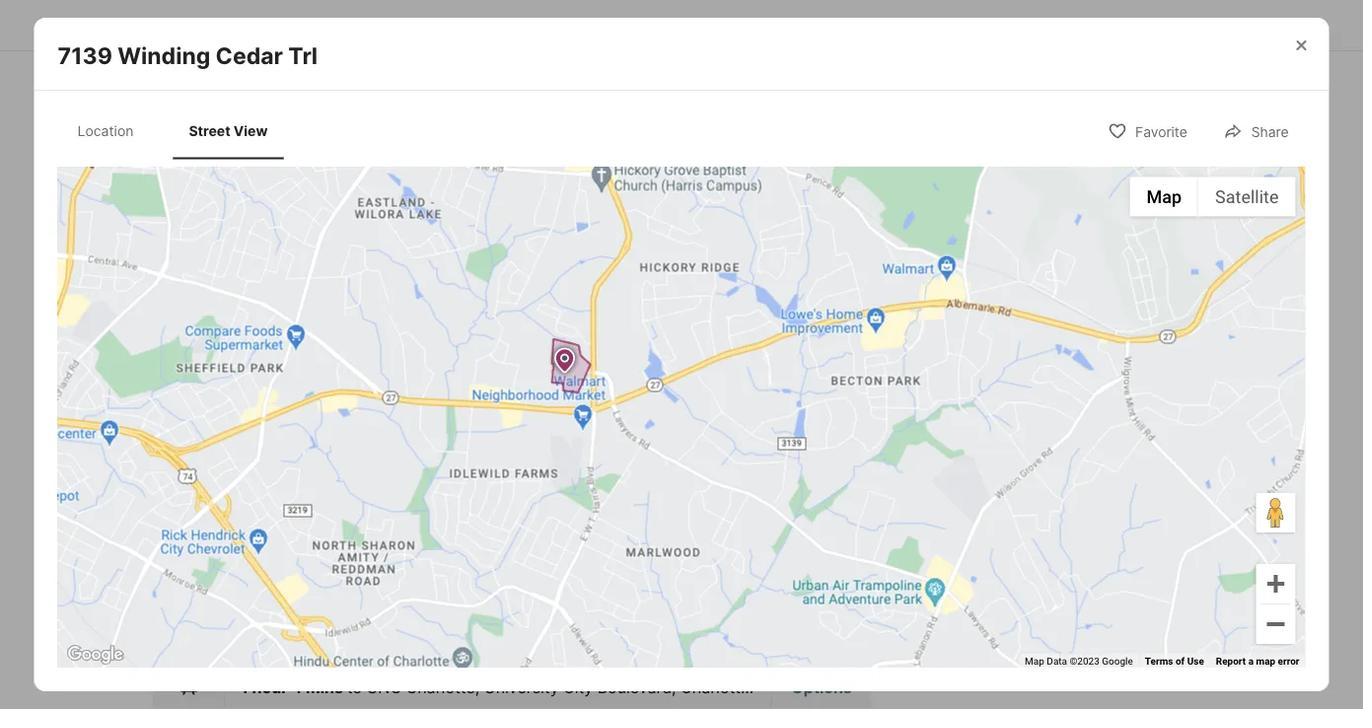 Task type: locate. For each thing, give the bounding box(es) containing it.
view down contact property button
[[234, 122, 268, 139]]

0 horizontal spatial satellite
[[248, 262, 312, 283]]

1 horizontal spatial charlotte,
[[681, 678, 755, 697]]

1 horizontal spatial report a map error link
[[1216, 656, 1300, 668]]

google inside the 7139 winding cedar trl dialog
[[1102, 656, 1133, 668]]

3 nov from the left
[[1141, 252, 1167, 267]]

0 horizontal spatial share
[[1157, 17, 1194, 34]]

1 vertical spatial options
[[792, 678, 852, 697]]

report
[[782, 540, 812, 551], [1216, 656, 1246, 668]]

tour in person
[[1027, 134, 1111, 148]]

university
[[366, 590, 441, 610], [484, 678, 559, 697]]

1 vertical spatial somerstone
[[919, 512, 1013, 531]]

map
[[822, 540, 841, 551], [1256, 656, 1276, 668]]

street inside street view tab
[[189, 122, 230, 139]]

1 vertical spatial terms
[[1145, 656, 1173, 668]]

estates up person
[[1073, 74, 1145, 98]]

0 vertical spatial report a map error link
[[782, 540, 865, 551]]

menu bar inside the 7139 winding cedar trl dialog
[[1130, 177, 1296, 217]]

0 horizontal spatial street view
[[189, 122, 268, 139]]

0 horizontal spatial university
[[366, 590, 441, 610]]

terms of use
[[711, 540, 770, 551], [1145, 656, 1204, 668]]

somerstone
[[950, 74, 1068, 98], [919, 512, 1013, 531]]

2 horizontal spatial a
[[1249, 656, 1254, 668]]

favorite inside the 7139 winding cedar trl dialog
[[1136, 124, 1188, 140]]

usa right tx,
[[830, 590, 862, 610]]

1 horizontal spatial favorite
[[1136, 124, 1188, 140]]

1 horizontal spatial ©2023
[[1070, 656, 1100, 668]]

plans?
[[428, 30, 486, 52]]

city
[[563, 678, 593, 697]]

terms of use link inside the 7139 winding cedar trl dialog
[[1145, 656, 1204, 668]]

1 horizontal spatial view
[[707, 261, 732, 274]]

nc,
[[759, 678, 787, 697]]

tab list containing search
[[153, 0, 799, 50]]

1 nov from the left
[[938, 252, 963, 267]]

a for map data ©2023 google
[[1249, 656, 1254, 668]]

0 vertical spatial map button
[[1130, 177, 1199, 217]]

1 options button from the top
[[772, 565, 871, 636]]

usa right 'nc,'
[[791, 678, 824, 697]]

1 horizontal spatial map
[[1256, 656, 1276, 668]]

0 vertical spatial view
[[234, 122, 268, 139]]

terms right map data ©2023 google
[[1145, 656, 1173, 668]]

1 horizontal spatial nov
[[1039, 252, 1065, 267]]

error inside the 7139 winding cedar trl dialog
[[1278, 656, 1300, 668]]

terms for map data ©2023 google
[[1145, 656, 1173, 668]]

4 right hour
[[292, 678, 302, 697]]

1 horizontal spatial street view
[[672, 261, 732, 274]]

tab list containing location
[[58, 103, 303, 159]]

google
[[668, 540, 699, 551], [1102, 656, 1133, 668]]

x-out
[[1050, 17, 1087, 34]]

schools tab
[[688, 3, 783, 50]]

2 options button from the top
[[772, 652, 871, 709]]

favorite up tour somerstone estates
[[929, 17, 981, 34]]

nov down saturday
[[1141, 252, 1167, 267]]

0 horizontal spatial tour
[[902, 74, 946, 98]]

©2023 inside the 7139 winding cedar trl dialog
[[1070, 656, 1100, 668]]

terms of use up richardson,
[[711, 540, 770, 551]]

terms of use link
[[711, 540, 770, 551], [1145, 656, 1204, 668]]

1 horizontal spatial use
[[1188, 656, 1204, 668]]

view inside button
[[707, 261, 732, 274]]

1 horizontal spatial usa
[[830, 590, 862, 610]]

1 vertical spatial google image
[[63, 642, 128, 668]]

6+
[[241, 590, 262, 610]]

1 horizontal spatial terms
[[1145, 656, 1173, 668]]

street inside street view button
[[672, 261, 704, 274]]

terms for map data ©2023 google
[[711, 540, 739, 551]]

call button
[[361, 68, 559, 116]]

map button for the top 'satellite' popup button
[[1130, 177, 1199, 217]]

0 vertical spatial menu bar
[[1130, 177, 1296, 217]]

0 vertical spatial terms
[[711, 540, 739, 551]]

nov
[[938, 252, 963, 267], [1039, 252, 1065, 267], [1141, 252, 1167, 267]]

tour somerstone estates
[[902, 74, 1145, 98]]

0 horizontal spatial satellite button
[[231, 253, 329, 292]]

a for map data ©2023 google
[[814, 540, 819, 551]]

0 vertical spatial ©2023
[[635, 540, 665, 551]]

a inside dialog
[[1249, 656, 1254, 668]]

1 vertical spatial 4
[[292, 678, 302, 697]]

menu bar
[[1130, 177, 1296, 217], [163, 253, 329, 292]]

tab list inside the 7139 winding cedar trl dialog
[[58, 103, 303, 159]]

map region
[[0, 116, 1363, 709], [76, 162, 1086, 667]]

0 horizontal spatial menu bar
[[163, 253, 329, 292]]

©2023 for data
[[1070, 656, 1100, 668]]

0 horizontal spatial report a map error
[[782, 540, 865, 551]]

hour
[[252, 678, 288, 697]]

1 vertical spatial favorite
[[1136, 124, 1188, 140]]

estates inside somerstone estates (980) 272-4767 open today: 9:00 am-5:00 pm
[[1016, 512, 1075, 531]]

4
[[1144, 215, 1164, 250], [292, 678, 302, 697]]

search
[[214, 18, 261, 35]]

estates up 4767
[[1016, 512, 1075, 531]]

terms of use link down pm
[[1145, 656, 1204, 668]]

texas
[[465, 590, 509, 610]]

7139 winding cedar trl dialog
[[0, 18, 1363, 709]]

share
[[1157, 17, 1194, 34], [1252, 124, 1289, 140]]

nov down 3
[[1039, 252, 1065, 267]]

map
[[1147, 186, 1182, 207], [180, 262, 215, 283], [591, 540, 611, 551], [1025, 656, 1045, 668]]

0 horizontal spatial favorite
[[929, 17, 981, 34]]

report a map error link for map data ©2023 google
[[782, 540, 865, 551]]

report inside the 7139 winding cedar trl dialog
[[1216, 656, 1246, 668]]

0 vertical spatial terms of use link
[[711, 540, 770, 551]]

2 options from the top
[[792, 678, 852, 697]]

street view for tab list containing location
[[189, 122, 268, 139]]

0 vertical spatial satellite
[[1216, 186, 1279, 207]]

university left city
[[484, 678, 559, 697]]

street view inside tab
[[189, 122, 268, 139]]

4 inside saturday 4 nov
[[1144, 215, 1164, 250]]

1 horizontal spatial favorite button
[[1091, 111, 1204, 151]]

google right data
[[1102, 656, 1133, 668]]

0 horizontal spatial charlotte,
[[406, 678, 480, 697]]

schedule tour
[[1003, 318, 1110, 337]]

person
[[1070, 134, 1111, 148]]

report a map error for map data ©2023 google
[[1216, 656, 1300, 668]]

satellite
[[1216, 186, 1279, 207], [248, 262, 312, 283]]

amenities
[[602, 18, 667, 35]]

1 horizontal spatial of
[[741, 540, 751, 551]]

next image
[[1187, 219, 1218, 251]]

of
[[741, 540, 751, 551], [446, 590, 461, 610], [1176, 656, 1185, 668]]

share button
[[1112, 4, 1211, 45], [1207, 111, 1306, 151]]

0 vertical spatial estates
[[1073, 74, 1145, 98]]

tab list
[[153, 0, 799, 50], [58, 103, 303, 159]]

street view left directions button
[[672, 261, 732, 274]]

terms up richardson,
[[711, 540, 739, 551]]

tour inside 'list box'
[[1027, 134, 1054, 148]]

report for map data ©2023 google
[[1216, 656, 1246, 668]]

1 vertical spatial university
[[484, 678, 559, 697]]

to left the "unc"
[[347, 678, 362, 697]]

menu bar for the top 'satellite' popup button map region
[[1130, 177, 1296, 217]]

2 vertical spatial a
[[1249, 656, 1254, 668]]

1 vertical spatial report a map error link
[[1216, 656, 1300, 668]]

of inside the 7139 winding cedar trl dialog
[[1176, 656, 1185, 668]]

university right the
[[366, 590, 441, 610]]

tab list for x-out
[[153, 0, 799, 50]]

0 horizontal spatial favorite button
[[885, 4, 998, 45]]

0 vertical spatial use
[[753, 540, 770, 551]]

0 horizontal spatial of
[[446, 590, 461, 610]]

0 horizontal spatial google
[[668, 540, 699, 551]]

schools
[[710, 18, 762, 35]]

1 horizontal spatial share
[[1252, 124, 1289, 140]]

1 vertical spatial map
[[1256, 656, 1276, 668]]

street view
[[189, 122, 268, 139], [672, 261, 732, 274]]

map button inside the 7139 winding cedar trl dialog
[[1130, 177, 1199, 217]]

directions
[[771, 261, 823, 274]]

1 horizontal spatial map button
[[1130, 177, 1199, 217]]

terms of use for map data ©2023 google
[[1145, 656, 1204, 668]]

map region for the top 'satellite' popup button
[[0, 116, 1363, 709]]

0 vertical spatial 4
[[1144, 215, 1164, 250]]

map inside the 7139 winding cedar trl dialog
[[1256, 656, 1276, 668]]

0 vertical spatial google
[[668, 540, 699, 551]]

0 vertical spatial terms of use
[[711, 540, 770, 551]]

1 vertical spatial report a map error
[[1216, 656, 1300, 668]]

1 vertical spatial satellite
[[248, 262, 312, 283]]

0 horizontal spatial report a map error link
[[782, 540, 865, 551]]

1 horizontal spatial to
[[347, 678, 362, 697]]

report a map error inside the 7139 winding cedar trl dialog
[[1216, 656, 1300, 668]]

1 horizontal spatial report
[[1216, 656, 1246, 668]]

0 vertical spatial somerstone
[[950, 74, 1068, 98]]

error for map data ©2023 google
[[1278, 656, 1300, 668]]

0 horizontal spatial view
[[234, 122, 268, 139]]

street
[[189, 122, 230, 139], [672, 261, 704, 274]]

of for map data ©2023 google
[[1176, 656, 1185, 668]]

share for topmost the share button
[[1157, 17, 1194, 34]]

1 vertical spatial street view
[[672, 261, 732, 274]]

favorite
[[929, 17, 981, 34], [1136, 124, 1188, 140]]

the
[[333, 590, 362, 610]]

2
[[942, 215, 960, 250]]

street view inside button
[[672, 261, 732, 274]]

0 horizontal spatial map button
[[163, 253, 231, 292]]

google up rd,
[[668, 540, 699, 551]]

to left the
[[314, 590, 329, 610]]

0 horizontal spatial nov
[[938, 252, 963, 267]]

google image inside the 7139 winding cedar trl dialog
[[63, 642, 128, 668]]

terms of use for map data ©2023 google
[[711, 540, 770, 551]]

terms of use link up richardson,
[[711, 540, 770, 551]]

2 horizontal spatial of
[[1176, 656, 1185, 668]]

satellite button
[[1199, 177, 1296, 217], [231, 253, 329, 292]]

1 vertical spatial estates
[[1016, 512, 1075, 531]]

schedule
[[1003, 318, 1074, 337]]

terms of use down pm
[[1145, 656, 1204, 668]]

1 vertical spatial report
[[1216, 656, 1246, 668]]

0 vertical spatial report a map error
[[782, 540, 865, 551]]

0 vertical spatial options
[[792, 590, 852, 610]]

usa
[[830, 590, 862, 610], [791, 678, 824, 697]]

view inside tab
[[234, 122, 268, 139]]

0 horizontal spatial map
[[822, 540, 841, 551]]

view
[[234, 122, 268, 139], [707, 261, 732, 274]]

tx,
[[801, 590, 825, 610]]

1 vertical spatial share
[[1252, 124, 1289, 140]]

terms
[[711, 540, 739, 551], [1145, 656, 1173, 668]]

terms inside the 7139 winding cedar trl dialog
[[1145, 656, 1173, 668]]

5:00
[[1084, 567, 1118, 587]]

favorite button
[[885, 4, 998, 45], [1091, 111, 1204, 151]]

message
[[1043, 428, 1112, 447]]

0 vertical spatial street
[[189, 122, 230, 139]]

nov inside friday 3 nov
[[1039, 252, 1065, 267]]

nov inside thursday 2 nov
[[938, 252, 963, 267]]

charlotte, left 'nc,'
[[681, 678, 755, 697]]

nov for 4
[[1141, 252, 1167, 267]]

options button
[[772, 565, 871, 636], [772, 652, 871, 709]]

0 vertical spatial share
[[1157, 17, 1194, 34]]

street left directions button
[[672, 261, 704, 274]]

menu bar for the bottommost 'satellite' popup button map region
[[163, 253, 329, 292]]

0 horizontal spatial error
[[844, 540, 865, 551]]

share inside the 7139 winding cedar trl dialog
[[1252, 124, 1289, 140]]

options for usa
[[792, 678, 852, 697]]

1 horizontal spatial 4
[[1144, 215, 1164, 250]]

send message button
[[902, 414, 1211, 462]]

1 horizontal spatial satellite button
[[1199, 177, 1296, 217]]

1 vertical spatial tour
[[1027, 134, 1054, 148]]

richardson,
[[709, 590, 796, 610]]

1 horizontal spatial street
[[672, 261, 704, 274]]

street view down contact
[[189, 122, 268, 139]]

estates
[[1073, 74, 1145, 98], [1016, 512, 1075, 531]]

nov inside saturday 4 nov
[[1141, 252, 1167, 267]]

1 vertical spatial google
[[1102, 656, 1133, 668]]

0 vertical spatial error
[[844, 540, 865, 551]]

0 vertical spatial of
[[741, 540, 751, 551]]

terms of use inside the 7139 winding cedar trl dialog
[[1145, 656, 1204, 668]]

nov down the 2
[[938, 252, 963, 267]]

google image
[[158, 526, 223, 552], [63, 642, 128, 668]]

0 vertical spatial tab list
[[153, 0, 799, 50]]

1 vertical spatial ©2023
[[1070, 656, 1100, 668]]

favorite right person
[[1136, 124, 1188, 140]]

0 vertical spatial satellite button
[[1199, 177, 1296, 217]]

somerstone estates (980) 272-4767 open today: 9:00 am-5:00 pm
[[919, 512, 1147, 587]]

use inside the 7139 winding cedar trl dialog
[[1188, 656, 1204, 668]]

view for street view button
[[707, 261, 732, 274]]

favorite for share
[[1136, 124, 1188, 140]]

report a map error link
[[782, 540, 865, 551], [1216, 656, 1300, 668]]

street down contact
[[189, 122, 230, 139]]

report a map error
[[782, 540, 865, 551], [1216, 656, 1300, 668]]

map for the bottommost 'satellite' popup button's the map popup button
[[180, 262, 215, 283]]

to
[[314, 590, 329, 610], [347, 678, 362, 697]]

error
[[844, 540, 865, 551], [1278, 656, 1300, 668]]

google for map data ©2023 google
[[668, 540, 699, 551]]

1 vertical spatial favorite button
[[1091, 111, 1204, 151]]

options
[[792, 590, 852, 610], [792, 678, 852, 697]]

use for map data ©2023 google
[[1188, 656, 1204, 668]]

0 vertical spatial favorite button
[[885, 4, 998, 45]]

1 options from the top
[[792, 590, 852, 610]]

2 horizontal spatial nov
[[1141, 252, 1167, 267]]

favorite button inside the 7139 winding cedar trl dialog
[[1091, 111, 1204, 151]]

1 vertical spatial view
[[707, 261, 732, 274]]

4 down saturday
[[1144, 215, 1164, 250]]

winding
[[118, 41, 210, 69]]

2 nov from the left
[[1039, 252, 1065, 267]]

view left directions button
[[707, 261, 732, 274]]

0 vertical spatial options button
[[772, 565, 871, 636]]

1 charlotte, from the left
[[406, 678, 480, 697]]

charlotte, right the "unc"
[[406, 678, 480, 697]]

somerstone up (980) 272-4767 link
[[919, 512, 1013, 531]]

1 horizontal spatial satellite
[[1216, 186, 1279, 207]]

0 vertical spatial google image
[[158, 526, 223, 552]]

somerstone up the tour in person 'list box'
[[950, 74, 1068, 98]]

map for map data ©2023 google
[[822, 540, 841, 551]]

nov for 2
[[938, 252, 963, 267]]

google for map data ©2023 google
[[1102, 656, 1133, 668]]

dallas,
[[532, 590, 582, 610]]

1 horizontal spatial tour
[[1027, 134, 1054, 148]]

question
[[215, 30, 292, 52]]



Task type: describe. For each thing, give the bounding box(es) containing it.
street view for street view button
[[672, 261, 732, 274]]

about
[[296, 30, 346, 52]]

saturday
[[1123, 199, 1185, 213]]

nov for 3
[[1039, 252, 1065, 267]]

1
[[241, 678, 248, 697]]

2 charlotte, from the left
[[681, 678, 755, 697]]

mins
[[306, 678, 343, 697]]

call link
[[361, 68, 559, 116]]

directions button
[[745, 255, 828, 281]]

thursday
[[919, 199, 982, 213]]

data
[[1047, 656, 1068, 668]]

0 vertical spatial university
[[366, 590, 441, 610]]

campbell
[[605, 590, 676, 610]]

open
[[919, 567, 959, 587]]

amenities tab
[[581, 3, 688, 50]]

overview
[[305, 18, 366, 35]]

satellite inside the 7139 winding cedar trl dialog
[[1216, 186, 1279, 207]]

somerstone inside somerstone estates (980) 272-4767 open today: 9:00 am-5:00 pm
[[919, 512, 1013, 531]]

data
[[613, 540, 633, 551]]

error for map data ©2023 google
[[844, 540, 865, 551]]

1 vertical spatial to
[[347, 678, 362, 697]]

unc
[[366, 678, 402, 697]]

cedar
[[216, 41, 283, 69]]

1 horizontal spatial university
[[484, 678, 559, 697]]

boulevard,
[[598, 678, 676, 697]]

1 vertical spatial satellite button
[[231, 253, 329, 292]]

map for the map popup button within the the 7139 winding cedar trl dialog
[[1147, 186, 1182, 207]]

location
[[77, 122, 134, 139]]

report a map error for map data ©2023 google
[[782, 540, 865, 551]]

0 vertical spatial to
[[314, 590, 329, 610]]

7139
[[58, 41, 112, 69]]

0 horizontal spatial 4
[[292, 678, 302, 697]]

or
[[1045, 377, 1067, 396]]

map for map data ©2023 google
[[591, 540, 611, 551]]

0 horizontal spatial a
[[201, 30, 211, 52]]

x-out button
[[1006, 4, 1104, 45]]

1 vertical spatial of
[[446, 590, 461, 610]]

out
[[1064, 17, 1087, 34]]

©2023 for data
[[635, 540, 665, 551]]

property
[[250, 82, 317, 101]]

3
[[1043, 215, 1062, 250]]

(980) 272-4767 link
[[919, 540, 1043, 559]]

272-
[[967, 540, 1003, 559]]

fees tab
[[506, 3, 581, 50]]

options button for richardson,
[[772, 565, 871, 636]]

0 vertical spatial usa
[[830, 590, 862, 610]]

favorite for x-out
[[929, 17, 981, 34]]

the
[[351, 30, 379, 52]]

floor
[[383, 30, 424, 52]]

report for map data ©2023 google
[[782, 540, 812, 551]]

at
[[513, 590, 528, 610]]

have
[[153, 30, 197, 52]]

trl
[[288, 41, 318, 69]]

floor plans
[[410, 18, 485, 35]]

0 vertical spatial share button
[[1112, 4, 1211, 45]]

in
[[1057, 134, 1067, 148]]

tour in person list box
[[902, 116, 1211, 166]]

send message
[[1000, 428, 1112, 447]]

4767
[[1003, 540, 1043, 559]]

favorite button for x-out
[[885, 4, 998, 45]]

map data ©2023 google
[[1025, 656, 1133, 668]]

overview tab
[[283, 3, 388, 50]]

friday
[[1032, 199, 1073, 213]]

1 horizontal spatial google image
[[158, 526, 223, 552]]

today:
[[963, 567, 1010, 587]]

hours
[[266, 590, 310, 610]]

use for map data ©2023 google
[[753, 540, 770, 551]]

map button for the bottommost 'satellite' popup button
[[163, 253, 231, 292]]

options for richardson,
[[792, 590, 852, 610]]

contact property
[[185, 82, 317, 101]]

plans
[[447, 18, 485, 35]]

location tab
[[62, 107, 149, 155]]

rd,
[[680, 590, 704, 610]]

street for street view button
[[672, 261, 704, 274]]

6+ hours to the university of texas at dallas, w campbell rd, richardson, tx, usa
[[241, 590, 862, 610]]

share for bottom the share button
[[1252, 124, 1289, 140]]

9:00
[[1014, 567, 1048, 587]]

7139 winding cedar trl element
[[58, 18, 341, 70]]

favorite button for share
[[1091, 111, 1204, 151]]

tour for tour in person
[[1027, 134, 1054, 148]]

report a map error link for map data ©2023 google
[[1216, 656, 1300, 668]]

thursday 2 nov
[[919, 199, 982, 267]]

7139 winding cedar trl
[[58, 41, 318, 69]]

tour
[[1078, 318, 1110, 337]]

map for map data ©2023 google
[[1256, 656, 1276, 668]]

map region for the bottommost 'satellite' popup button
[[76, 162, 1086, 667]]

street for tab list containing location
[[189, 122, 230, 139]]

x-
[[1050, 17, 1064, 34]]

(980)
[[919, 540, 963, 559]]

w
[[586, 590, 601, 610]]

contact property button
[[153, 68, 350, 116]]

1 vertical spatial usa
[[791, 678, 824, 697]]

have a question about the floor plans?
[[153, 30, 486, 52]]

contact
[[185, 82, 247, 101]]

of for map data ©2023 google
[[741, 540, 751, 551]]

tab list for share
[[58, 103, 303, 159]]

saturday 4 nov
[[1123, 199, 1185, 267]]

options button for usa
[[772, 652, 871, 709]]

search link
[[175, 15, 261, 38]]

call
[[445, 82, 475, 101]]

terms of use link for map data ©2023 google
[[1145, 656, 1204, 668]]

1 hour 4 mins to unc charlotte, university city boulevard, charlotte, nc, usa
[[241, 678, 824, 697]]

fees
[[528, 18, 559, 35]]

schedule tour button
[[902, 304, 1211, 351]]

floor
[[410, 18, 444, 35]]

tour for tour somerstone estates
[[902, 74, 946, 98]]

friday 3 nov
[[1032, 199, 1073, 267]]

pm
[[1123, 567, 1147, 587]]

send
[[1000, 428, 1039, 447]]

map for map data ©2023 google
[[1025, 656, 1045, 668]]

am-
[[1052, 567, 1084, 587]]

floor plans tab
[[388, 3, 506, 50]]

view for tab list containing location
[[234, 122, 268, 139]]

map data ©2023 google
[[591, 540, 699, 551]]

1 vertical spatial share button
[[1207, 111, 1306, 151]]

street view tab
[[173, 107, 283, 155]]

terms of use link for map data ©2023 google
[[711, 540, 770, 551]]

street view button
[[646, 255, 737, 281]]



Task type: vqa. For each thing, say whether or not it's contained in the screenshot.
topmost favorite button
yes



